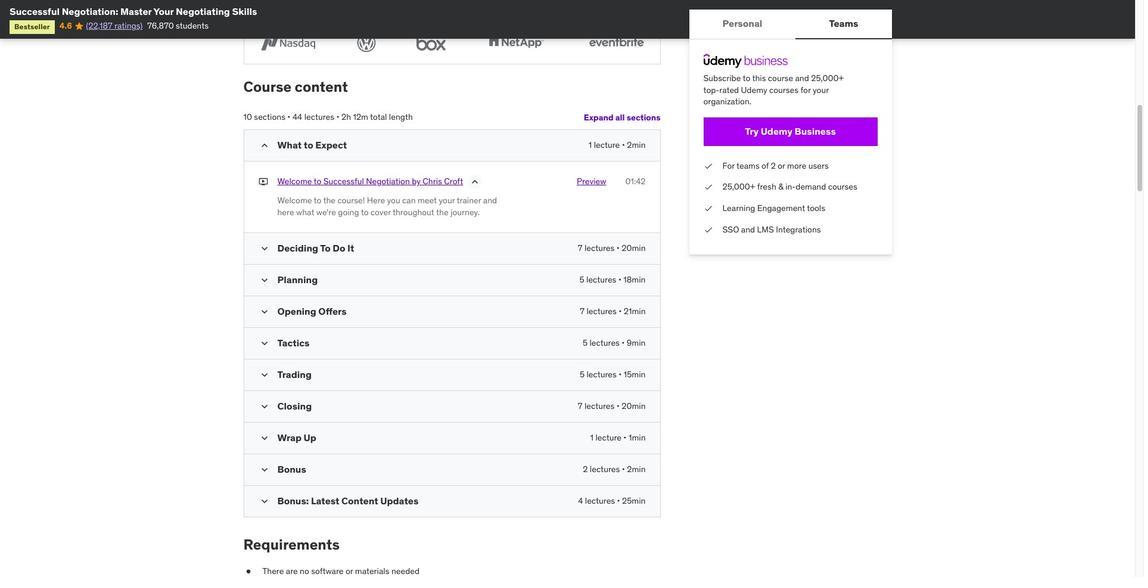 Task type: describe. For each thing, give the bounding box(es) containing it.
1 vertical spatial udemy
[[761, 125, 793, 137]]

wrap
[[278, 432, 302, 444]]

personal
[[723, 18, 763, 29]]

sso
[[723, 224, 740, 235]]

small image for planning
[[258, 274, 270, 286]]

bonus:
[[278, 495, 309, 507]]

7 for offers
[[580, 306, 585, 317]]

0 horizontal spatial 25,000+
[[723, 181, 756, 192]]

2 vertical spatial 7
[[578, 401, 583, 412]]

1 vertical spatial the
[[436, 207, 449, 217]]

1 sections from the left
[[254, 112, 286, 122]]

sections inside dropdown button
[[627, 112, 661, 123]]

trainer
[[457, 195, 481, 206]]

small image for wrap up
[[258, 432, 270, 444]]

9min
[[627, 338, 646, 348]]

negotiation
[[366, 176, 410, 187]]

negotiation:
[[62, 5, 118, 17]]

in-
[[786, 181, 796, 192]]

do
[[333, 242, 346, 254]]

25,000+ inside subscribe to this course and 25,000+ top‑rated udemy courses for your organization.
[[812, 73, 844, 83]]

welcome to successful negotiation by chris croft
[[278, 176, 463, 187]]

subscribe
[[704, 73, 741, 83]]

7 lectures • 20min for closing
[[578, 401, 646, 412]]

welcome to the course! here you can meet your trainer and here what we're going to cover throughout the journey.
[[278, 195, 497, 217]]

welcome to successful negotiation by chris croft button
[[278, 176, 463, 190]]

subscribe to this course and 25,000+ top‑rated udemy courses for your organization.
[[704, 73, 844, 107]]

and inside subscribe to this course and 25,000+ top‑rated udemy courses for your organization.
[[796, 73, 810, 83]]

0 vertical spatial 2
[[771, 160, 776, 171]]

learn more
[[254, 0, 638, 16]]

tactics
[[278, 337, 310, 349]]

• for deciding to do it
[[617, 243, 620, 254]]

business
[[795, 125, 836, 137]]

xsmall image for 25,000+
[[704, 181, 713, 193]]

course
[[769, 73, 794, 83]]

5 for trading
[[580, 369, 585, 380]]

• for tactics
[[622, 338, 625, 348]]

going
[[338, 207, 359, 217]]

25min
[[623, 496, 646, 506]]

7 lectures • 20min for deciding to do it
[[578, 243, 646, 254]]

• left 44
[[288, 112, 291, 122]]

welcome for welcome to successful negotiation by chris croft
[[278, 176, 312, 187]]

for
[[801, 84, 811, 95]]

your inside subscribe to this course and 25,000+ top‑rated udemy courses for your organization.
[[813, 84, 829, 95]]

7 lectures • 21min
[[580, 306, 646, 317]]

01:42
[[626, 176, 646, 187]]

total
[[370, 112, 387, 122]]

lectures right 44
[[305, 112, 335, 122]]

deciding
[[278, 242, 318, 254]]

ratings)
[[115, 21, 143, 31]]

this
[[753, 73, 767, 83]]

tools
[[808, 203, 826, 213]]

small image for what to expect
[[258, 140, 270, 151]]

your inside welcome to the course! here you can meet your trainer and here what we're going to cover throughout the journey.
[[439, 195, 455, 206]]

course!
[[338, 195, 365, 206]]

opening offers
[[278, 305, 347, 317]]

• for wrap up
[[624, 432, 627, 443]]

content
[[342, 495, 378, 507]]

44
[[293, 112, 303, 122]]

76,870 students
[[147, 21, 209, 31]]

&
[[779, 181, 784, 192]]

demand
[[796, 181, 827, 192]]

it
[[348, 242, 354, 254]]

preview
[[577, 176, 607, 187]]

21min
[[624, 306, 646, 317]]

5 lectures • 9min
[[583, 338, 646, 348]]

0 horizontal spatial 2
[[583, 464, 588, 475]]

opening
[[278, 305, 317, 317]]

xsmall image for for
[[704, 160, 713, 172]]

can
[[403, 195, 416, 206]]

cover
[[371, 207, 391, 217]]

for
[[723, 160, 735, 171]]

top‑rated
[[704, 84, 740, 95]]

(22,187
[[86, 21, 113, 31]]

there are no software or materials needed
[[263, 566, 420, 577]]

1min
[[629, 432, 646, 443]]

udemy business image
[[704, 54, 788, 68]]

successful negotiation: master your negotiating skills
[[10, 5, 257, 17]]

lectures for bonus: latest content updates
[[585, 496, 615, 506]]

croft
[[444, 176, 463, 187]]

meet
[[418, 195, 437, 206]]

requirements
[[244, 536, 340, 554]]

• for bonus: latest content updates
[[617, 496, 621, 506]]

lectures for trading
[[587, 369, 617, 380]]

are
[[286, 566, 298, 577]]

hide lecture description image
[[469, 176, 481, 188]]

small image for closing
[[258, 401, 270, 413]]

for teams of 2 or more users
[[723, 160, 829, 171]]

2min for what to expect
[[627, 140, 646, 150]]

4 lectures • 25min
[[579, 496, 646, 506]]

journey.
[[451, 207, 480, 217]]

closing
[[278, 400, 312, 412]]

lectures for planning
[[587, 274, 617, 285]]

length
[[389, 112, 413, 122]]

lectures for tactics
[[590, 338, 620, 348]]

4.6
[[59, 21, 72, 31]]

users
[[809, 160, 829, 171]]

lecture for wrap up
[[596, 432, 622, 443]]

integrations
[[777, 224, 821, 235]]

• for bonus
[[622, 464, 625, 475]]

trading
[[278, 369, 312, 381]]

learn more link
[[254, 0, 638, 16]]

what to expect
[[278, 139, 347, 151]]

welcome for welcome to the course! here you can meet your trainer and here what we're going to cover throughout the journey.
[[278, 195, 312, 206]]

course content
[[244, 78, 348, 96]]

try udemy business
[[745, 125, 836, 137]]

7 for to
[[578, 243, 583, 254]]

here
[[367, 195, 385, 206]]

nasdaq image
[[254, 32, 322, 54]]

master
[[120, 5, 152, 17]]

negotiating
[[176, 5, 230, 17]]

• for trading
[[619, 369, 622, 380]]

your
[[154, 5, 174, 17]]



Task type: vqa. For each thing, say whether or not it's contained in the screenshot.


Task type: locate. For each thing, give the bounding box(es) containing it.
welcome inside "button"
[[278, 176, 312, 187]]

• for what to expect
[[622, 140, 625, 150]]

lectures right '4'
[[585, 496, 615, 506]]

lecture for what to expect
[[594, 140, 620, 150]]

• down the expand all sections dropdown button
[[622, 140, 625, 150]]

learning
[[723, 203, 756, 213]]

small image left bonus
[[258, 464, 270, 476]]

0 vertical spatial the
[[323, 195, 336, 206]]

udemy down this
[[742, 84, 768, 95]]

2 20min from the top
[[622, 401, 646, 412]]

courses down course
[[770, 84, 799, 95]]

small image left the wrap
[[258, 432, 270, 444]]

7 lectures • 20min
[[578, 243, 646, 254], [578, 401, 646, 412]]

1 small image from the top
[[258, 274, 270, 286]]

1 horizontal spatial the
[[436, 207, 449, 217]]

2
[[771, 160, 776, 171], [583, 464, 588, 475]]

sections right all
[[627, 112, 661, 123]]

you
[[387, 195, 401, 206]]

or for materials
[[346, 566, 353, 577]]

2min for bonus
[[627, 464, 646, 475]]

0 vertical spatial your
[[813, 84, 829, 95]]

0 horizontal spatial sections
[[254, 112, 286, 122]]

2 horizontal spatial and
[[796, 73, 810, 83]]

lms
[[758, 224, 775, 235]]

0 horizontal spatial courses
[[770, 84, 799, 95]]

xsmall image for there are no software or materials needed
[[244, 566, 253, 577]]

to for this
[[743, 73, 751, 83]]

small image left opening
[[258, 306, 270, 318]]

expand
[[584, 112, 614, 123]]

1 vertical spatial 20min
[[622, 401, 646, 412]]

0 vertical spatial 25,000+
[[812, 73, 844, 83]]

1 20min from the top
[[622, 243, 646, 254]]

small image left closing
[[258, 401, 270, 413]]

25,000+ right course
[[812, 73, 844, 83]]

• up 1 lecture • 1min
[[617, 401, 620, 412]]

0 vertical spatial more
[[254, 6, 273, 16]]

or right of
[[778, 160, 786, 171]]

planning
[[278, 274, 318, 286]]

to for the
[[314, 195, 322, 206]]

teams
[[830, 18, 859, 29]]

your right "meet"
[[439, 195, 455, 206]]

udemy right try
[[761, 125, 793, 137]]

1 horizontal spatial or
[[778, 160, 786, 171]]

or for more
[[778, 160, 786, 171]]

7 down 5 lectures • 15min
[[578, 401, 583, 412]]

• left 1min
[[624, 432, 627, 443]]

1 lecture • 1min
[[591, 432, 646, 443]]

small image for deciding to do it
[[258, 243, 270, 255]]

0 vertical spatial 1
[[589, 140, 592, 150]]

successful
[[10, 5, 60, 17], [324, 176, 364, 187]]

• left 9min
[[622, 338, 625, 348]]

lectures left 18min
[[587, 274, 617, 285]]

small image for tactics
[[258, 338, 270, 350]]

4 small image from the top
[[258, 496, 270, 508]]

tab list containing personal
[[690, 10, 892, 39]]

small image left trading
[[258, 369, 270, 381]]

learning engagement tools
[[723, 203, 826, 213]]

and
[[796, 73, 810, 83], [483, 195, 497, 206], [742, 224, 756, 235]]

lecture
[[594, 140, 620, 150], [596, 432, 622, 443]]

1 xsmall image from the top
[[704, 160, 713, 172]]

5 up 5 lectures • 15min
[[583, 338, 588, 348]]

throughout
[[393, 207, 435, 217]]

or right software
[[346, 566, 353, 577]]

materials
[[355, 566, 390, 577]]

welcome inside welcome to the course! here you can meet your trainer and here what we're going to cover throughout the journey.
[[278, 195, 312, 206]]

• left 25min
[[617, 496, 621, 506]]

sso and lms integrations
[[723, 224, 821, 235]]

2 up '4'
[[583, 464, 588, 475]]

your
[[813, 84, 829, 95], [439, 195, 455, 206]]

volkswagen image
[[354, 32, 380, 54]]

1 vertical spatial courses
[[829, 181, 858, 192]]

0 vertical spatial 7 lectures • 20min
[[578, 243, 646, 254]]

the
[[323, 195, 336, 206], [436, 207, 449, 217]]

10
[[244, 112, 252, 122]]

lectures left 9min
[[590, 338, 620, 348]]

7 lectures • 20min up 5 lectures • 18min
[[578, 243, 646, 254]]

there
[[263, 566, 284, 577]]

7 down 5 lectures • 18min
[[580, 306, 585, 317]]

2 welcome from the top
[[278, 195, 312, 206]]

25,000+ up learning
[[723, 181, 756, 192]]

1 vertical spatial 7
[[580, 306, 585, 317]]

4
[[579, 496, 583, 506]]

1 vertical spatial 2min
[[627, 464, 646, 475]]

0 horizontal spatial your
[[439, 195, 455, 206]]

20min up 18min
[[622, 243, 646, 254]]

18min
[[624, 274, 646, 285]]

courses inside subscribe to this course and 25,000+ top‑rated udemy courses for your organization.
[[770, 84, 799, 95]]

1 vertical spatial xsmall image
[[704, 181, 713, 193]]

expand all sections
[[584, 112, 661, 123]]

1 vertical spatial 1
[[591, 432, 594, 443]]

engagement
[[758, 203, 806, 213]]

1 small image from the top
[[258, 140, 270, 151]]

small image for bonus: latest content updates
[[258, 496, 270, 508]]

1 horizontal spatial and
[[742, 224, 756, 235]]

2 vertical spatial 5
[[580, 369, 585, 380]]

1 welcome from the top
[[278, 176, 312, 187]]

0 vertical spatial and
[[796, 73, 810, 83]]

lectures for deciding to do it
[[585, 243, 615, 254]]

the up we're
[[323, 195, 336, 206]]

bonus: latest content updates
[[278, 495, 419, 507]]

1 horizontal spatial 2
[[771, 160, 776, 171]]

xsmall image left for
[[704, 160, 713, 172]]

lectures down 5 lectures • 15min
[[585, 401, 615, 412]]

0 vertical spatial successful
[[10, 5, 60, 17]]

1 vertical spatial more
[[788, 160, 807, 171]]

5 lectures • 18min
[[580, 274, 646, 285]]

1 vertical spatial lecture
[[596, 432, 622, 443]]

1 vertical spatial welcome
[[278, 195, 312, 206]]

0 horizontal spatial successful
[[10, 5, 60, 17]]

10 sections • 44 lectures • 2h 12m total length
[[244, 112, 413, 122]]

2min
[[627, 140, 646, 150], [627, 464, 646, 475]]

0 horizontal spatial more
[[254, 6, 273, 16]]

2 xsmall image from the top
[[704, 181, 713, 193]]

more
[[254, 6, 273, 16], [788, 160, 807, 171]]

eventbrite image
[[582, 32, 651, 54]]

0 horizontal spatial and
[[483, 195, 497, 206]]

• down 1 lecture • 1min
[[622, 464, 625, 475]]

0 vertical spatial courses
[[770, 84, 799, 95]]

udemy
[[742, 84, 768, 95], [761, 125, 793, 137]]

small image left planning
[[258, 274, 270, 286]]

4 small image from the top
[[258, 401, 270, 413]]

xsmall image for sso and lms integrations
[[704, 224, 713, 236]]

0 vertical spatial 20min
[[622, 243, 646, 254]]

2 small image from the top
[[258, 338, 270, 350]]

content
[[295, 78, 348, 96]]

(22,187 ratings)
[[86, 21, 143, 31]]

bestseller
[[14, 22, 50, 31]]

0 vertical spatial 7
[[578, 243, 583, 254]]

no
[[300, 566, 309, 577]]

by
[[412, 176, 421, 187]]

small image left tactics
[[258, 338, 270, 350]]

needed
[[392, 566, 420, 577]]

76,870
[[147, 21, 174, 31]]

1 horizontal spatial your
[[813, 84, 829, 95]]

1 vertical spatial and
[[483, 195, 497, 206]]

1 for what to expect
[[589, 140, 592, 150]]

2 sections from the left
[[627, 112, 661, 123]]

to inside "button"
[[314, 176, 322, 187]]

sections right 10
[[254, 112, 286, 122]]

and inside welcome to the course! here you can meet your trainer and here what we're going to cover throughout the journey.
[[483, 195, 497, 206]]

• for closing
[[617, 401, 620, 412]]

and right "sso"
[[742, 224, 756, 235]]

xsmall image for learning engagement tools
[[704, 203, 713, 214]]

lectures for bonus
[[590, 464, 620, 475]]

• for planning
[[619, 274, 622, 285]]

0 vertical spatial lecture
[[594, 140, 620, 150]]

your right for
[[813, 84, 829, 95]]

1 horizontal spatial successful
[[324, 176, 364, 187]]

• up 5 lectures • 18min
[[617, 243, 620, 254]]

0 vertical spatial xsmall image
[[704, 160, 713, 172]]

small image left "bonus:"
[[258, 496, 270, 508]]

courses right "demand" at top right
[[829, 181, 858, 192]]

small image left what
[[258, 140, 270, 151]]

lectures left 21min on the right
[[587, 306, 617, 317]]

5 for planning
[[580, 274, 585, 285]]

2 right of
[[771, 160, 776, 171]]

1 7 lectures • 20min from the top
[[578, 243, 646, 254]]

2 vertical spatial and
[[742, 224, 756, 235]]

6 small image from the top
[[258, 464, 270, 476]]

1 2min from the top
[[627, 140, 646, 150]]

xsmall image left fresh
[[704, 181, 713, 193]]

to for successful
[[314, 176, 322, 187]]

and right trainer
[[483, 195, 497, 206]]

20min down '15min'
[[622, 401, 646, 412]]

1 vertical spatial 2
[[583, 464, 588, 475]]

3 small image from the top
[[258, 306, 270, 318]]

0 horizontal spatial the
[[323, 195, 336, 206]]

2min down 1min
[[627, 464, 646, 475]]

3 small image from the top
[[258, 369, 270, 381]]

5 up 7 lectures • 21min
[[580, 274, 585, 285]]

small image
[[258, 140, 270, 151], [258, 243, 270, 255], [258, 306, 270, 318], [258, 401, 270, 413], [258, 432, 270, 444], [258, 464, 270, 476]]

1 down expand
[[589, 140, 592, 150]]

1 horizontal spatial 25,000+
[[812, 73, 844, 83]]

the down "meet"
[[436, 207, 449, 217]]

lectures up 5 lectures • 18min
[[585, 243, 615, 254]]

0 vertical spatial or
[[778, 160, 786, 171]]

successful up course!
[[324, 176, 364, 187]]

25,000+
[[812, 73, 844, 83], [723, 181, 756, 192]]

try
[[745, 125, 759, 137]]

0 vertical spatial 5
[[580, 274, 585, 285]]

5 for tactics
[[583, 338, 588, 348]]

successful up the bestseller
[[10, 5, 60, 17]]

here
[[278, 207, 294, 217]]

1 vertical spatial or
[[346, 566, 353, 577]]

and up for
[[796, 73, 810, 83]]

lectures for closing
[[585, 401, 615, 412]]

1 for wrap up
[[591, 432, 594, 443]]

small image
[[258, 274, 270, 286], [258, 338, 270, 350], [258, 369, 270, 381], [258, 496, 270, 508]]

to
[[320, 242, 331, 254]]

• left 21min on the right
[[619, 306, 622, 317]]

all
[[616, 112, 625, 123]]

more left users
[[788, 160, 807, 171]]

to for expect
[[304, 139, 313, 151]]

we're
[[317, 207, 336, 217]]

updates
[[381, 495, 419, 507]]

2 2min from the top
[[627, 464, 646, 475]]

udemy inside subscribe to this course and 25,000+ top‑rated udemy courses for your organization.
[[742, 84, 768, 95]]

• left "2h 12m"
[[337, 112, 340, 122]]

wrap up
[[278, 432, 317, 444]]

1 lecture • 2min
[[589, 140, 646, 150]]

netapp image
[[482, 32, 551, 54]]

0 horizontal spatial or
[[346, 566, 353, 577]]

• left 18min
[[619, 274, 622, 285]]

1 up 2 lectures • 2min
[[591, 432, 594, 443]]

tab list
[[690, 10, 892, 39]]

7 lectures • 20min down 5 lectures • 15min
[[578, 401, 646, 412]]

small image left deciding
[[258, 243, 270, 255]]

personal button
[[690, 10, 796, 38]]

sections
[[254, 112, 286, 122], [627, 112, 661, 123]]

software
[[311, 566, 344, 577]]

20min for closing
[[622, 401, 646, 412]]

lectures for opening offers
[[587, 306, 617, 317]]

to inside subscribe to this course and 25,000+ top‑rated udemy courses for your organization.
[[743, 73, 751, 83]]

20min for deciding to do it
[[622, 243, 646, 254]]

skills
[[232, 5, 257, 17]]

successful inside "button"
[[324, 176, 364, 187]]

try udemy business link
[[704, 117, 878, 146]]

what
[[278, 139, 302, 151]]

xsmall image
[[704, 160, 713, 172], [704, 181, 713, 193]]

expect
[[316, 139, 347, 151]]

lecture down expand
[[594, 140, 620, 150]]

5 lectures • 15min
[[580, 369, 646, 380]]

1 vertical spatial successful
[[324, 176, 364, 187]]

welcome
[[278, 176, 312, 187], [278, 195, 312, 206]]

small image for trading
[[258, 369, 270, 381]]

7 up 5 lectures • 18min
[[578, 243, 583, 254]]

teams
[[737, 160, 760, 171]]

expand all sections button
[[584, 106, 661, 129]]

2min down the expand all sections dropdown button
[[627, 140, 646, 150]]

xsmall image
[[258, 176, 268, 188], [704, 203, 713, 214], [704, 224, 713, 236], [244, 566, 253, 577]]

students
[[176, 21, 209, 31]]

more up nasdaq image
[[254, 6, 273, 16]]

5 down 5 lectures • 9min
[[580, 369, 585, 380]]

5 small image from the top
[[258, 432, 270, 444]]

2 small image from the top
[[258, 243, 270, 255]]

2 7 lectures • 20min from the top
[[578, 401, 646, 412]]

deciding to do it
[[278, 242, 354, 254]]

lectures up 4 lectures • 25min
[[590, 464, 620, 475]]

or
[[778, 160, 786, 171], [346, 566, 353, 577]]

chris
[[423, 176, 442, 187]]

0 vertical spatial udemy
[[742, 84, 768, 95]]

1 vertical spatial 7 lectures • 20min
[[578, 401, 646, 412]]

lecture left 1min
[[596, 432, 622, 443]]

2h 12m
[[342, 112, 368, 122]]

0 vertical spatial welcome
[[278, 176, 312, 187]]

1 vertical spatial 5
[[583, 338, 588, 348]]

box image
[[411, 32, 451, 54]]

7
[[578, 243, 583, 254], [580, 306, 585, 317], [578, 401, 583, 412]]

more inside learn more
[[254, 6, 273, 16]]

1 horizontal spatial more
[[788, 160, 807, 171]]

1 horizontal spatial sections
[[627, 112, 661, 123]]

0 vertical spatial 2min
[[627, 140, 646, 150]]

organization.
[[704, 96, 752, 107]]

of
[[762, 160, 769, 171]]

1 vertical spatial 25,000+
[[723, 181, 756, 192]]

1 vertical spatial your
[[439, 195, 455, 206]]

small image for opening offers
[[258, 306, 270, 318]]

2 lectures • 2min
[[583, 464, 646, 475]]

small image for bonus
[[258, 464, 270, 476]]

• for opening offers
[[619, 306, 622, 317]]

lectures left '15min'
[[587, 369, 617, 380]]

• left '15min'
[[619, 369, 622, 380]]

what
[[296, 207, 314, 217]]

1 horizontal spatial courses
[[829, 181, 858, 192]]



